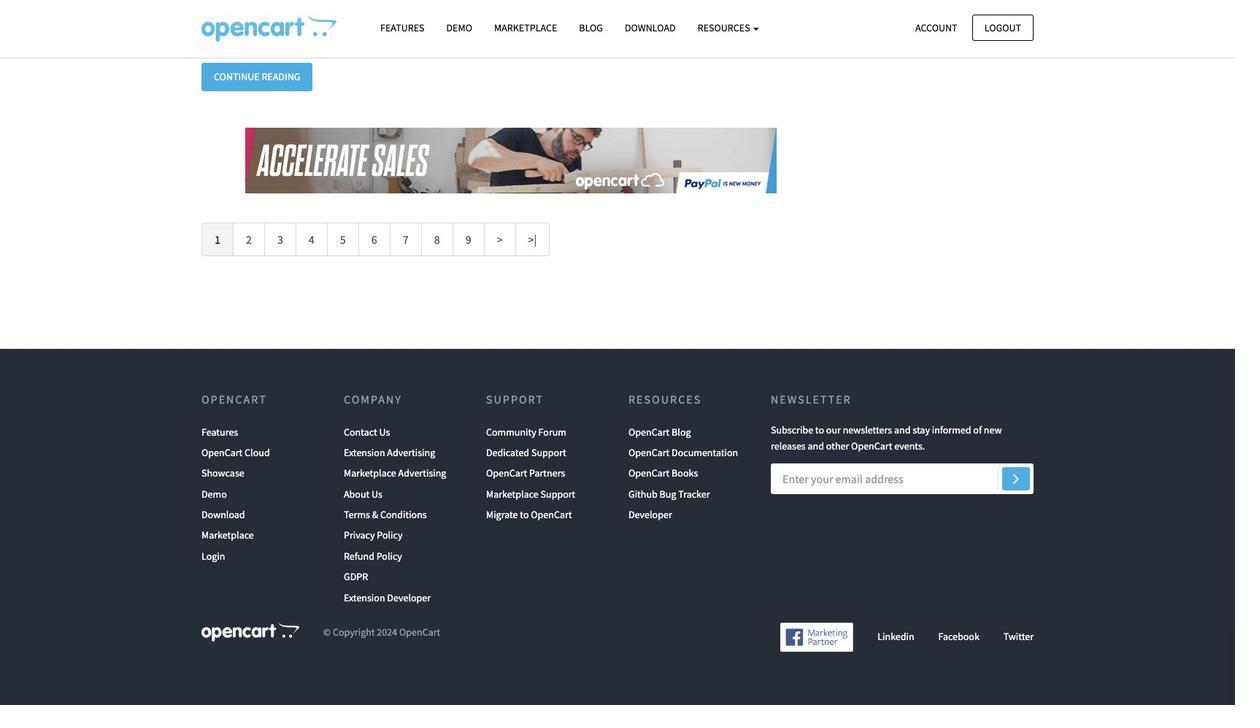 Task type: locate. For each thing, give the bounding box(es) containing it.
us
[[379, 425, 390, 439], [372, 488, 383, 501]]

1 vertical spatial demo
[[202, 488, 227, 501]]

contact us
[[344, 425, 390, 439]]

1 vertical spatial blog
[[672, 425, 691, 439]]

extension developer
[[344, 591, 431, 604]]

0 vertical spatial advertising
[[387, 446, 435, 459]]

advertising down extension advertising link
[[398, 467, 447, 480]]

releases
[[771, 440, 806, 453]]

6
[[372, 232, 377, 247]]

0 vertical spatial features
[[381, 21, 425, 34]]

©
[[323, 626, 331, 639]]

2 extension from the top
[[344, 591, 385, 604]]

marketplace link
[[483, 15, 568, 41], [202, 525, 254, 546]]

privacy policy
[[344, 529, 403, 542]]

8
[[434, 232, 440, 247]]

2024
[[377, 626, 397, 639]]

policy
[[377, 529, 403, 542], [377, 550, 402, 563]]

us for contact us
[[379, 425, 390, 439]]

linkedin link
[[878, 630, 915, 643]]

extension down the contact us link
[[344, 446, 385, 459]]

subscribe
[[771, 423, 814, 436]]

download link for blog
[[614, 15, 687, 41]]

features link for demo
[[370, 15, 436, 41]]

angle right image
[[1014, 469, 1020, 487]]

0 horizontal spatial demo
[[202, 488, 227, 501]]

about us
[[344, 488, 383, 501]]

reading
[[262, 70, 300, 83]]

features link for opencart cloud
[[202, 422, 238, 443]]

0 horizontal spatial to
[[520, 508, 529, 522]]

0 vertical spatial download
[[625, 21, 676, 34]]

support for marketplace
[[541, 488, 576, 501]]

1 vertical spatial marketplace link
[[202, 525, 254, 546]]

extension down gdpr link
[[344, 591, 385, 604]]

refund policy link
[[344, 546, 402, 567]]

1 vertical spatial support
[[532, 446, 567, 459]]

download for demo
[[202, 508, 245, 522]]

> link
[[484, 223, 516, 256]]

support up partners
[[532, 446, 567, 459]]

us up extension advertising
[[379, 425, 390, 439]]

1 vertical spatial us
[[372, 488, 383, 501]]

1 horizontal spatial features link
[[370, 15, 436, 41]]

to inside subscribe to our newsletters and stay informed of new releases and other opencart events.
[[816, 423, 825, 436]]

opencart
[[202, 392, 267, 407], [629, 425, 670, 439], [852, 440, 893, 453], [202, 446, 243, 459], [629, 446, 670, 459], [486, 467, 528, 480], [629, 467, 670, 480], [531, 508, 572, 522], [400, 626, 441, 639]]

marketplace
[[494, 21, 558, 34], [344, 467, 396, 480], [486, 488, 539, 501], [202, 529, 254, 542]]

logout link
[[973, 14, 1034, 41]]

0 vertical spatial developer
[[629, 508, 672, 522]]

to down marketplace support link
[[520, 508, 529, 522]]

and up events.
[[895, 423, 911, 436]]

0 vertical spatial features link
[[370, 15, 436, 41]]

support down partners
[[541, 488, 576, 501]]

github bug tracker
[[629, 488, 710, 501]]

extension inside extension advertising link
[[344, 446, 385, 459]]

>| link
[[515, 223, 550, 256]]

1
[[215, 232, 221, 247]]

1 vertical spatial extension
[[344, 591, 385, 604]]

policy for refund policy
[[377, 550, 402, 563]]

extension developer link
[[344, 588, 431, 608]]

opencart down opencart blog link
[[629, 446, 670, 459]]

logout
[[985, 21, 1022, 34]]

0 vertical spatial blog
[[579, 21, 603, 34]]

1 vertical spatial and
[[808, 440, 825, 453]]

opencart - blog image
[[202, 15, 337, 42]]

migrate to opencart link
[[486, 505, 572, 525]]

us right about on the bottom left
[[372, 488, 383, 501]]

0 vertical spatial download link
[[614, 15, 687, 41]]

demo
[[447, 21, 473, 34], [202, 488, 227, 501]]

developer up 2024
[[387, 591, 431, 604]]

0 vertical spatial demo
[[447, 21, 473, 34]]

opencart for opencart cloud
[[202, 446, 243, 459]]

support up community
[[486, 392, 544, 407]]

extension for extension developer
[[344, 591, 385, 604]]

1 vertical spatial policy
[[377, 550, 402, 563]]

4
[[309, 232, 315, 247]]

opencart up "showcase"
[[202, 446, 243, 459]]

>
[[497, 232, 503, 247]]

1 horizontal spatial blog
[[672, 425, 691, 439]]

1 horizontal spatial features
[[381, 21, 425, 34]]

extension inside 'extension developer' link
[[344, 591, 385, 604]]

1 vertical spatial to
[[520, 508, 529, 522]]

0 horizontal spatial features link
[[202, 422, 238, 443]]

0 horizontal spatial and
[[808, 440, 825, 453]]

0 vertical spatial policy
[[377, 529, 403, 542]]

1 horizontal spatial marketplace link
[[483, 15, 568, 41]]

0 horizontal spatial blog
[[579, 21, 603, 34]]

1 horizontal spatial demo link
[[436, 15, 483, 41]]

policy down privacy policy link
[[377, 550, 402, 563]]

marketplace inside "link"
[[344, 467, 396, 480]]

0 vertical spatial to
[[816, 423, 825, 436]]

documentation
[[672, 446, 739, 459]]

0 vertical spatial and
[[895, 423, 911, 436]]

marketplace up the about us
[[344, 467, 396, 480]]

to for subscribe
[[816, 423, 825, 436]]

0 vertical spatial resources
[[698, 21, 753, 34]]

terms & conditions link
[[344, 505, 427, 525]]

books
[[672, 467, 698, 480]]

demo link
[[436, 15, 483, 41], [202, 484, 227, 505]]

0 horizontal spatial developer
[[387, 591, 431, 604]]

terms
[[344, 508, 370, 522]]

advertising up marketplace advertising
[[387, 446, 435, 459]]

extension for extension advertising
[[344, 446, 385, 459]]

1 extension from the top
[[344, 446, 385, 459]]

forum
[[539, 425, 567, 439]]

facebook marketing partner image
[[781, 623, 854, 652]]

other
[[827, 440, 850, 453]]

dedicated
[[486, 446, 530, 459]]

informed
[[932, 423, 972, 436]]

community forum link
[[486, 422, 567, 443]]

login link
[[202, 546, 225, 567]]

1 vertical spatial features
[[202, 425, 238, 439]]

newsletter
[[771, 392, 852, 407]]

of
[[974, 423, 982, 436]]

contact
[[344, 425, 377, 439]]

2 vertical spatial support
[[541, 488, 576, 501]]

resources link
[[687, 15, 771, 41]]

marketplace support
[[486, 488, 576, 501]]

newsletters
[[843, 423, 893, 436]]

opencart down dedicated
[[486, 467, 528, 480]]

download link
[[614, 15, 687, 41], [202, 505, 245, 525]]

0 horizontal spatial marketplace link
[[202, 525, 254, 546]]

contact us link
[[344, 422, 390, 443]]

developer down github on the bottom right of page
[[629, 508, 672, 522]]

policy down terms & conditions link
[[377, 529, 403, 542]]

1 horizontal spatial to
[[816, 423, 825, 436]]

download for blog
[[625, 21, 676, 34]]

blog
[[579, 21, 603, 34], [672, 425, 691, 439]]

community
[[486, 425, 537, 439]]

marketplace left blog link
[[494, 21, 558, 34]]

5
[[340, 232, 346, 247]]

>|
[[528, 232, 537, 247]]

1 horizontal spatial download
[[625, 21, 676, 34]]

dedicated support link
[[486, 443, 567, 463]]

features
[[381, 21, 425, 34], [202, 425, 238, 439]]

copyright
[[333, 626, 375, 639]]

1 horizontal spatial download link
[[614, 15, 687, 41]]

and left other
[[808, 440, 825, 453]]

0 horizontal spatial download link
[[202, 505, 245, 525]]

advertising for marketplace advertising
[[398, 467, 447, 480]]

1 vertical spatial demo link
[[202, 484, 227, 505]]

opencart down newsletters
[[852, 440, 893, 453]]

opencart for opencart blog
[[629, 425, 670, 439]]

0 vertical spatial extension
[[344, 446, 385, 459]]

7 link
[[390, 223, 422, 256]]

subscribe to our newsletters and stay informed of new releases and other opencart events.
[[771, 423, 1002, 453]]

Enter your email address text field
[[771, 464, 1034, 494]]

advertising inside "link"
[[398, 467, 447, 480]]

features link
[[370, 15, 436, 41], [202, 422, 238, 443]]

1 horizontal spatial and
[[895, 423, 911, 436]]

privacy
[[344, 529, 375, 542]]

extension advertising link
[[344, 443, 435, 463]]

facebook link
[[939, 630, 980, 643]]

0 vertical spatial us
[[379, 425, 390, 439]]

0 horizontal spatial download
[[202, 508, 245, 522]]

developer
[[629, 508, 672, 522], [387, 591, 431, 604]]

community forum
[[486, 425, 567, 439]]

features for opencart cloud
[[202, 425, 238, 439]]

bug
[[660, 488, 677, 501]]

1 vertical spatial download
[[202, 508, 245, 522]]

download down showcase "link"
[[202, 508, 245, 522]]

0 vertical spatial demo link
[[436, 15, 483, 41]]

1 vertical spatial advertising
[[398, 467, 447, 480]]

dedicated support
[[486, 446, 567, 459]]

blog inside opencart blog link
[[672, 425, 691, 439]]

advertising for extension advertising
[[387, 446, 435, 459]]

0 vertical spatial marketplace link
[[483, 15, 568, 41]]

download right blog link
[[625, 21, 676, 34]]

to left our
[[816, 423, 825, 436]]

1 vertical spatial features link
[[202, 422, 238, 443]]

opencart up 'opencart cloud'
[[202, 392, 267, 407]]

0 horizontal spatial features
[[202, 425, 238, 439]]

opencart up github on the bottom right of page
[[629, 467, 670, 480]]

gdpr
[[344, 571, 368, 584]]

opencart blog
[[629, 425, 691, 439]]

1 vertical spatial download link
[[202, 505, 245, 525]]

opencart inside subscribe to our newsletters and stay informed of new releases and other opencart events.
[[852, 440, 893, 453]]

continue reading
[[214, 70, 300, 83]]

marketplace up "migrate"
[[486, 488, 539, 501]]

1 vertical spatial developer
[[387, 591, 431, 604]]

resources
[[698, 21, 753, 34], [629, 392, 702, 407]]

opencart up opencart documentation
[[629, 425, 670, 439]]



Task type: describe. For each thing, give the bounding box(es) containing it.
us for about us
[[372, 488, 383, 501]]

1 horizontal spatial demo
[[447, 21, 473, 34]]

opencart documentation link
[[629, 443, 739, 463]]

2 link
[[233, 223, 265, 256]]

download link for demo
[[202, 505, 245, 525]]

opencart right 2024
[[400, 626, 441, 639]]

conditions
[[380, 508, 427, 522]]

opencart cloud
[[202, 446, 270, 459]]

opencart for opencart documentation
[[629, 446, 670, 459]]

account
[[916, 21, 958, 34]]

blog inside blog link
[[579, 21, 603, 34]]

login
[[202, 550, 225, 563]]

refund policy
[[344, 550, 402, 563]]

opencart books link
[[629, 463, 698, 484]]

cloud
[[245, 446, 270, 459]]

1 horizontal spatial developer
[[629, 508, 672, 522]]

3
[[277, 232, 283, 247]]

&
[[372, 508, 378, 522]]

6 link
[[358, 223, 391, 256]]

gdpr link
[[344, 567, 368, 588]]

0 horizontal spatial demo link
[[202, 484, 227, 505]]

features for demo
[[381, 21, 425, 34]]

blog link
[[568, 15, 614, 41]]

developer link
[[629, 505, 672, 525]]

events.
[[895, 440, 926, 453]]

opencart documentation
[[629, 446, 739, 459]]

opencart image
[[202, 623, 299, 642]]

about
[[344, 488, 370, 501]]

account link
[[903, 14, 970, 41]]

marketplace advertising
[[344, 467, 447, 480]]

© copyright 2024 opencart
[[323, 626, 441, 639]]

4 link
[[296, 223, 328, 256]]

showcase
[[202, 467, 244, 480]]

opencart cloud link
[[202, 443, 270, 463]]

marketplace up login
[[202, 529, 254, 542]]

new
[[984, 423, 1002, 436]]

showcase link
[[202, 463, 244, 484]]

0 vertical spatial support
[[486, 392, 544, 407]]

2
[[246, 232, 252, 247]]

marketplace advertising link
[[344, 463, 447, 484]]

support for dedicated
[[532, 446, 567, 459]]

8 link
[[421, 223, 453, 256]]

extension advertising
[[344, 446, 435, 459]]

stay
[[913, 423, 930, 436]]

github bug tracker link
[[629, 484, 710, 505]]

continue reading link
[[202, 63, 313, 91]]

linkedin
[[878, 630, 915, 643]]

opencart partners
[[486, 467, 566, 480]]

opencart for opencart books
[[629, 467, 670, 480]]

privacy policy link
[[344, 525, 403, 546]]

3 link
[[264, 223, 296, 256]]

5 link
[[327, 223, 359, 256]]

opencart books
[[629, 467, 698, 480]]

migrate to opencart
[[486, 508, 572, 522]]

refund
[[344, 550, 375, 563]]

continue
[[214, 70, 260, 83]]

opencart for opencart
[[202, 392, 267, 407]]

1 vertical spatial resources
[[629, 392, 702, 407]]

facebook
[[939, 630, 980, 643]]

migrate
[[486, 508, 518, 522]]

opencart for opencart partners
[[486, 467, 528, 480]]

7
[[403, 232, 409, 247]]

9
[[466, 232, 471, 247]]

to for migrate
[[520, 508, 529, 522]]

opencart blog link
[[629, 422, 691, 443]]

opencart down marketplace support link
[[531, 508, 572, 522]]

partners
[[530, 467, 566, 480]]

opencart partners link
[[486, 463, 566, 484]]

github
[[629, 488, 658, 501]]

9 link
[[453, 223, 485, 256]]

policy for privacy policy
[[377, 529, 403, 542]]

twitter
[[1004, 630, 1034, 643]]

terms & conditions
[[344, 508, 427, 522]]

our
[[827, 423, 841, 436]]



Task type: vqa. For each thing, say whether or not it's contained in the screenshot.
Policy
yes



